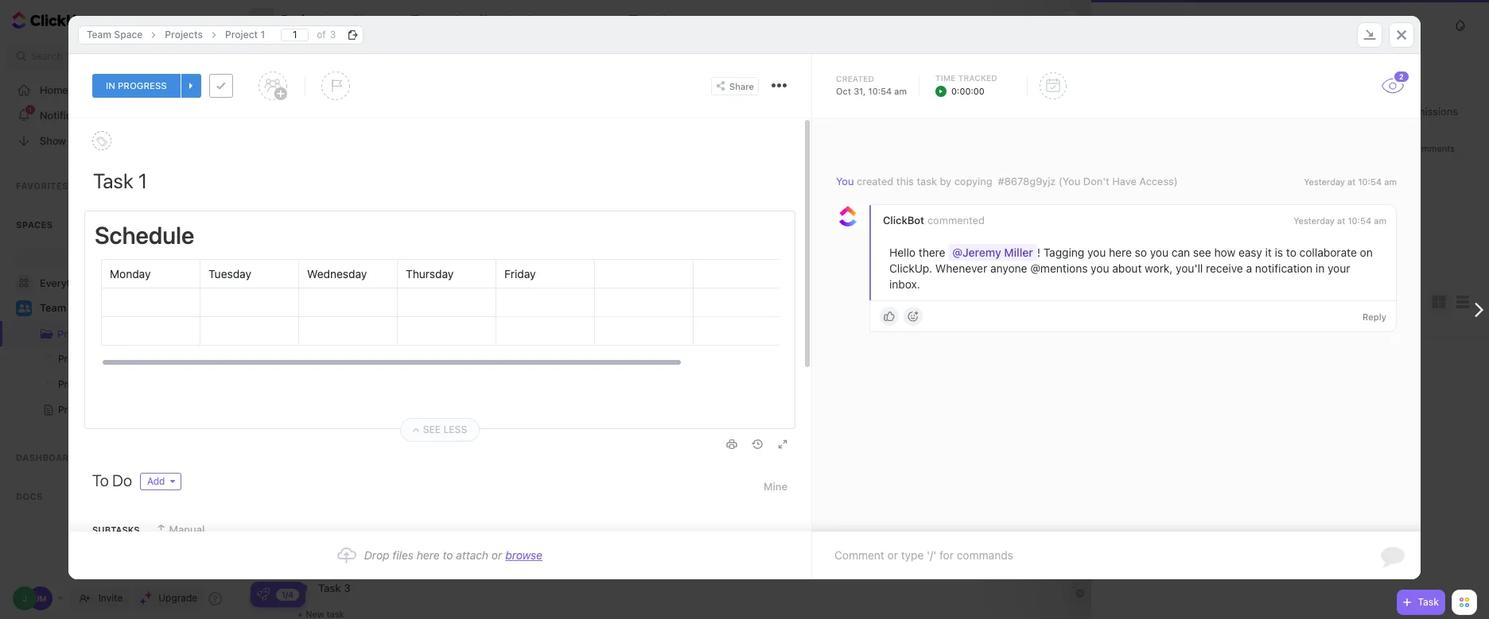 Task type: locate. For each thing, give the bounding box(es) containing it.
task details element
[[68, 54, 1421, 119]]

search
[[267, 48, 298, 60], [31, 50, 62, 62]]

projects up progress
[[165, 28, 203, 40]]

task 2 link
[[314, 545, 1008, 572]]

project notes
[[58, 404, 119, 416]]

project for the left project 1 link
[[58, 353, 90, 365]]

or
[[492, 549, 502, 563]]

files
[[393, 549, 414, 563]]

list info image
[[336, 99, 346, 109]]

1 vertical spatial share button
[[711, 77, 759, 95]]

project for project 2 link
[[58, 379, 90, 391]]

1 vertical spatial team
[[40, 302, 66, 315]]

1
[[261, 28, 265, 40], [93, 353, 97, 365]]

team inside task locations element
[[87, 28, 111, 40]]

task 3 link
[[314, 575, 1008, 602]]

0 horizontal spatial project 1
[[58, 353, 97, 365]]

1 vertical spatial hide closed button
[[1375, 371, 1453, 387]]

in down collaborate
[[1316, 262, 1325, 276]]

notifications link
[[0, 103, 240, 128]]

hide closed button down reply
[[1375, 371, 1453, 387]]

hello there @jeremy miller
[[890, 246, 1034, 260]]

0 vertical spatial here
[[1110, 246, 1132, 260]]

thursday
[[406, 267, 454, 281]]

space down the everything
[[69, 302, 100, 315]]

0 vertical spatial team
[[87, 28, 111, 40]]

you right tagging
[[1088, 246, 1107, 260]]

0 horizontal spatial new
[[100, 252, 121, 262]]

task for task 2
[[318, 552, 341, 565]]

yesterday for you created this task by copying #8678g9yjz (you don't have access)
[[1305, 177, 1346, 187]]

0 horizontal spatial share button
[[711, 77, 759, 95]]

in progress
[[106, 80, 167, 91]]

‎task 2 link
[[314, 259, 1008, 286]]

you up work,
[[1151, 246, 1169, 260]]

(you
[[1059, 175, 1081, 188]]

1 vertical spatial yesterday
[[1294, 216, 1335, 226]]

2 vertical spatial space
[[69, 302, 100, 315]]

1 horizontal spatial task
[[917, 175, 937, 188]]

0 vertical spatial new
[[100, 252, 121, 262]]

1 up project 2 link
[[93, 353, 97, 365]]

team space link
[[79, 25, 151, 44], [40, 296, 225, 322]]

space inside task locations element
[[114, 28, 143, 40]]

to left attach at the bottom of the page
[[443, 549, 453, 563]]

gantt
[[579, 13, 608, 26]]

2 hide from the top
[[1391, 373, 1412, 384]]

yesterday at 10:54 am up "on"
[[1305, 177, 1398, 187]]

0 horizontal spatial share
[[730, 81, 754, 91]]

you'll
[[1176, 262, 1204, 276]]

projects up project 2
[[57, 328, 97, 341]]

project up "project notes"
[[58, 379, 90, 391]]

1 inside sidebar navigation
[[93, 353, 97, 365]]

0 vertical spatial team space
[[87, 28, 143, 40]]

2 closed from the top
[[1414, 373, 1449, 384]]

0 vertical spatial project 1 link
[[217, 25, 273, 44]]

10:54 right 31,
[[869, 86, 892, 96]]

yesterday at 10:54 am
[[1305, 177, 1398, 187], [1294, 216, 1387, 226]]

space
[[114, 28, 143, 40], [123, 252, 152, 262], [69, 302, 100, 315]]

team space inside sidebar navigation
[[40, 302, 100, 315]]

2 inside ‎task 2 link
[[344, 266, 350, 279]]

2 left drop on the bottom left of the page
[[344, 552, 350, 565]]

yesterday
[[1305, 177, 1346, 187], [1294, 216, 1335, 226]]

closed
[[1414, 88, 1449, 98], [1414, 373, 1449, 384]]

2 vertical spatial 3
[[344, 582, 351, 595]]

1 vertical spatial yesterday at 10:54 am
[[1294, 216, 1387, 226]]

0 vertical spatial closed
[[1414, 88, 1449, 98]]

1 horizontal spatial project 1 link
[[217, 25, 273, 44]]

0 vertical spatial task
[[318, 552, 341, 565]]

at up collaborate
[[1338, 216, 1346, 226]]

yesterday for clickbot commented
[[1294, 216, 1335, 226]]

add
[[147, 476, 165, 488]]

search inside sidebar navigation
[[31, 50, 62, 62]]

0 horizontal spatial team
[[40, 302, 66, 315]]

projects up the set task position in this list number field
[[281, 13, 331, 27]]

at down sharing
[[1348, 177, 1356, 187]]

project left the set task position in this list number field
[[225, 28, 258, 40]]

0 vertical spatial 3
[[330, 28, 336, 40]]

1 vertical spatial share
[[730, 81, 754, 91]]

0 vertical spatial projects link
[[157, 25, 211, 44]]

0:00:00
[[952, 86, 985, 96]]

project 1 link up ⌘k
[[217, 25, 273, 44]]

1 vertical spatial here
[[417, 549, 440, 563]]

1 vertical spatial projects
[[165, 28, 203, 40]]

0 vertical spatial share
[[1443, 14, 1469, 26]]

1 horizontal spatial new
[[306, 609, 324, 620]]

0 vertical spatial 1
[[261, 28, 265, 40]]

team space for team space link to the bottom
[[40, 302, 100, 315]]

space for team space link to the top
[[114, 28, 143, 40]]

2 horizontal spatial 3
[[344, 582, 351, 595]]

0 vertical spatial 10:54
[[869, 86, 892, 96]]

task history region
[[813, 119, 1421, 532]]

permissions
[[1401, 105, 1459, 117]]

1 vertical spatial 10:54
[[1359, 177, 1382, 187]]

0 vertical spatial am
[[895, 86, 907, 96]]

set priority element
[[321, 72, 350, 100]]

project 1 left the set task position in this list number field
[[225, 28, 265, 40]]

0 horizontal spatial task
[[327, 609, 344, 620]]

commented
[[928, 214, 985, 227]]

+
[[298, 324, 306, 334], [298, 609, 303, 620]]

team space link down monday
[[40, 296, 225, 322]]

task left by
[[917, 175, 937, 188]]

hide closed button up the sharing & permissions
[[1375, 85, 1453, 101]]

1 vertical spatial at
[[1338, 216, 1346, 226]]

team up home link
[[87, 28, 111, 40]]

am inside created oct 31, 10:54 am
[[895, 86, 907, 96]]

1 vertical spatial hide
[[1391, 373, 1412, 384]]

0 horizontal spatial to
[[443, 549, 453, 563]]

1 horizontal spatial in
[[1316, 262, 1325, 276]]

2 right ‎task
[[344, 266, 350, 279]]

10:54 up "on"
[[1349, 216, 1372, 226]]

project
[[225, 28, 258, 40], [58, 353, 90, 365], [58, 379, 90, 391], [58, 404, 90, 416]]

project 1
[[225, 28, 265, 40], [58, 353, 97, 365]]

0 horizontal spatial at
[[1338, 216, 1346, 226]]

1 left the set task position in this list number field
[[261, 28, 265, 40]]

1 vertical spatial in
[[1316, 262, 1325, 276]]

2
[[1400, 72, 1405, 81], [344, 266, 350, 279], [93, 379, 98, 391], [344, 552, 350, 565]]

1 horizontal spatial share
[[1443, 14, 1469, 26]]

0 vertical spatial +
[[298, 324, 306, 334]]

more
[[69, 134, 94, 147]]

automations button
[[1317, 8, 1392, 32]]

of 3
[[317, 28, 336, 40]]

team
[[87, 28, 111, 40], [40, 302, 66, 315]]

anyone
[[991, 262, 1028, 276]]

Set task position in this List number field
[[281, 28, 309, 41]]

2 inside task 2 link
[[344, 552, 350, 565]]

gantt link
[[579, 0, 614, 40]]

projects inside sidebar navigation
[[57, 328, 97, 341]]

1 vertical spatial closed
[[1414, 373, 1449, 384]]

1 horizontal spatial team
[[87, 28, 111, 40]]

2 vertical spatial am
[[1375, 216, 1387, 226]]

2 hide closed from the top
[[1391, 373, 1449, 384]]

team down the everything
[[40, 302, 66, 315]]

task down task 3
[[327, 609, 344, 620]]

new down task 3
[[306, 609, 324, 620]]

project 1 up project 2
[[58, 353, 97, 365]]

3 for task 3
[[344, 582, 351, 595]]

2 inside 2 dropdown button
[[1400, 72, 1405, 81]]

1 vertical spatial new
[[306, 609, 324, 620]]

2 hide closed button from the top
[[1375, 371, 1453, 387]]

1 vertical spatial +
[[298, 609, 303, 620]]

1 horizontal spatial to
[[1287, 246, 1297, 260]]

team space inside task locations element
[[87, 28, 143, 40]]

task body element
[[68, 119, 891, 602]]

at
[[1348, 177, 1356, 187], [1338, 216, 1346, 226]]

1 vertical spatial projects link
[[2, 322, 192, 347]]

1/4
[[282, 590, 294, 600]]

share button
[[1423, 7, 1476, 33], [711, 77, 759, 95]]

Edit task name text field
[[93, 167, 788, 194]]

in
[[106, 80, 115, 91], [1316, 262, 1325, 276]]

set priority image
[[321, 72, 350, 100]]

0 vertical spatial share button
[[1423, 7, 1476, 33]]

2 horizontal spatial projects
[[281, 13, 331, 27]]

2 vertical spatial projects
[[57, 328, 97, 341]]

inbox.
[[890, 278, 921, 291]]

1 horizontal spatial here
[[1110, 246, 1132, 260]]

0 vertical spatial team space link
[[79, 25, 151, 44]]

search down the set task position in this list number field
[[267, 48, 298, 60]]

+ for +
[[298, 324, 306, 334]]

1 vertical spatial team space
[[40, 302, 100, 315]]

search tasks...
[[267, 48, 333, 60]]

yesterday at 10:54 am for clickbot commented
[[1294, 216, 1387, 226]]

0 vertical spatial at
[[1348, 177, 1356, 187]]

0 vertical spatial to
[[1287, 246, 1297, 260]]

1 vertical spatial task
[[327, 609, 344, 620]]

1 vertical spatial task
[[318, 582, 341, 595]]

team space up in progress on the top left of the page
[[87, 28, 143, 40]]

clickbot commented
[[883, 214, 985, 227]]

+ inside button
[[298, 324, 306, 334]]

0 vertical spatial hide closed
[[1391, 88, 1449, 98]]

calendar
[[495, 13, 542, 26]]

0 vertical spatial task
[[917, 175, 937, 188]]

add button
[[140, 474, 181, 491]]

here inside ! tagging you here so you can see how easy it is to collaborate on clickup. whenever anyone @mentions you about work, you'll receive a notification in your inbox.
[[1110, 246, 1132, 260]]

+ for + new task
[[298, 609, 303, 620]]

board link
[[427, 0, 464, 40]]

a
[[1247, 262, 1253, 276]]

here
[[1110, 246, 1132, 260], [417, 549, 440, 563]]

task for task 3
[[318, 582, 341, 595]]

1 horizontal spatial at
[[1348, 177, 1356, 187]]

home link
[[0, 77, 240, 103]]

1 horizontal spatial 1
[[261, 28, 265, 40]]

project 1 inside task locations element
[[225, 28, 265, 40]]

hide
[[1391, 88, 1412, 98], [1391, 373, 1412, 384]]

1 horizontal spatial project 1
[[225, 28, 265, 40]]

2 vertical spatial 10:54
[[1349, 216, 1372, 226]]

1 horizontal spatial 3
[[330, 28, 336, 40]]

3 inside task 3 link
[[344, 582, 351, 595]]

1 vertical spatial to
[[443, 549, 453, 563]]

0 vertical spatial projects
[[281, 13, 331, 27]]

you left about at top right
[[1091, 262, 1110, 276]]

1 horizontal spatial search
[[267, 48, 298, 60]]

project 1 link up project 2
[[0, 347, 208, 372]]

0 vertical spatial project 1
[[225, 28, 265, 40]]

10:54 inside created oct 31, 10:54 am
[[869, 86, 892, 96]]

here right files at the left
[[417, 549, 440, 563]]

10:54 down comments button
[[1359, 177, 1382, 187]]

0 vertical spatial hide
[[1391, 88, 1412, 98]]

0 horizontal spatial projects
[[57, 328, 97, 341]]

0 vertical spatial in
[[106, 80, 115, 91]]

2 button
[[1382, 70, 1411, 94]]

2 up the sharing & permissions
[[1400, 72, 1405, 81]]

whenever
[[936, 262, 988, 276]]

project notes link
[[0, 398, 208, 423]]

here up about at top right
[[1110, 246, 1132, 260]]

team space down the everything
[[40, 302, 100, 315]]

task 2
[[318, 552, 350, 565]]

oct
[[836, 86, 852, 96]]

@jeremy miller button
[[949, 244, 1038, 261]]

notes
[[93, 404, 119, 416]]

projects inside button
[[281, 13, 331, 27]]

2 up "project notes"
[[93, 379, 98, 391]]

1 horizontal spatial share button
[[1423, 7, 1476, 33]]

0 horizontal spatial 3
[[218, 354, 224, 365]]

3 inside task locations element
[[330, 28, 336, 40]]

new up monday
[[100, 252, 121, 262]]

1 hide closed from the top
[[1391, 88, 1449, 98]]

at for you created this task by copying #8678g9yjz (you don't have access)
[[1348, 177, 1356, 187]]

1 vertical spatial 1
[[93, 353, 97, 365]]

2 + from the top
[[298, 609, 303, 620]]

projects link up ⌘k
[[157, 25, 211, 44]]

!
[[1038, 246, 1041, 260]]

space up in progress on the top left of the page
[[114, 28, 143, 40]]

project 1 inside sidebar navigation
[[58, 353, 97, 365]]

0 horizontal spatial search
[[31, 50, 62, 62]]

0 vertical spatial yesterday
[[1305, 177, 1346, 187]]

1 vertical spatial project 1
[[58, 353, 97, 365]]

projects link up project 2 link
[[2, 322, 192, 347]]

am
[[895, 86, 907, 96], [1385, 177, 1398, 187], [1375, 216, 1387, 226]]

0 vertical spatial space
[[114, 28, 143, 40]]

0 horizontal spatial in
[[106, 80, 115, 91]]

1 vertical spatial project 1 link
[[0, 347, 208, 372]]

at for clickbot commented
[[1338, 216, 1346, 226]]

everything
[[40, 277, 91, 289]]

1 + from the top
[[298, 324, 306, 334]]

yesterday at 10:54 am up collaborate
[[1294, 216, 1387, 226]]

task
[[917, 175, 937, 188], [327, 609, 344, 620]]

receive
[[1207, 262, 1244, 276]]

1 vertical spatial hide closed
[[1391, 373, 1449, 384]]

project down project 2
[[58, 404, 90, 416]]

projects inside task locations element
[[165, 28, 203, 40]]

search up home
[[31, 50, 62, 62]]

0 vertical spatial yesterday at 10:54 am
[[1305, 177, 1398, 187]]

project inside task locations element
[[225, 28, 258, 40]]

task
[[318, 552, 341, 565], [318, 582, 341, 595], [1419, 597, 1440, 609]]

1 closed from the top
[[1414, 88, 1449, 98]]

project 1 link
[[217, 25, 273, 44], [0, 347, 208, 372]]

0 vertical spatial hide closed button
[[1375, 85, 1453, 101]]

1 horizontal spatial projects
[[165, 28, 203, 40]]

team space link up in progress on the top left of the page
[[79, 25, 151, 44]]

@mentions
[[1031, 262, 1088, 276]]

in up notifications 'link'
[[106, 80, 115, 91]]

1 vertical spatial am
[[1385, 177, 1398, 187]]

1 vertical spatial 3
[[218, 354, 224, 365]]

+ button
[[292, 321, 350, 336]]

project up project 2
[[58, 353, 90, 365]]

new
[[100, 252, 121, 262], [306, 609, 324, 620]]

notifications
[[40, 109, 101, 121]]

2 inside project 2 link
[[93, 379, 98, 391]]

tagging
[[1044, 246, 1085, 260]]

to right is
[[1287, 246, 1297, 260]]

0 horizontal spatial 1
[[93, 353, 97, 365]]

space up monday
[[123, 252, 152, 262]]



Task type: describe. For each thing, give the bounding box(es) containing it.
favorites
[[16, 181, 68, 191]]

task settings image
[[777, 84, 781, 88]]

in inside ! tagging you here so you can see how easy it is to collaborate on clickup. whenever anyone @mentions you about work, you'll receive a notification in your inbox.
[[1316, 262, 1325, 276]]

1 inside task locations element
[[261, 28, 265, 40]]

favorites button
[[0, 166, 240, 205]]

list
[[371, 13, 390, 26]]

attachments
[[1116, 293, 1203, 311]]

‎task
[[318, 266, 341, 279]]

user friends image
[[18, 304, 30, 314]]

am for created
[[1385, 177, 1398, 187]]

home
[[40, 83, 68, 96]]

&
[[1391, 105, 1398, 117]]

project 2 link
[[0, 372, 208, 398]]

share button inside task details element
[[711, 77, 759, 95]]

2 for task 2
[[344, 552, 350, 565]]

can
[[1172, 246, 1191, 260]]

sharing & permissions
[[1351, 105, 1459, 117]]

about
[[1113, 262, 1142, 276]]

there
[[919, 246, 946, 260]]

to
[[92, 472, 109, 490]]

reply
[[1363, 312, 1387, 322]]

2 for ‎task 2
[[344, 266, 350, 279]]

#8678g9yjz
[[998, 175, 1056, 188]]

schedule
[[95, 221, 194, 249]]

attach
[[456, 549, 489, 563]]

docs
[[16, 492, 43, 502]]

board
[[427, 13, 458, 26]]

work,
[[1145, 262, 1173, 276]]

sidebar navigation
[[0, 0, 240, 620]]

time
[[936, 73, 956, 83]]

projects link inside task locations element
[[157, 25, 211, 44]]

created oct 31, 10:54 am
[[836, 74, 907, 96]]

1 hide from the top
[[1391, 88, 1412, 98]]

search for search tasks...
[[267, 48, 298, 60]]

calendar link
[[495, 0, 548, 40]]

your
[[1328, 262, 1351, 276]]

time tracked
[[936, 73, 998, 83]]

2 vertical spatial task
[[1419, 597, 1440, 609]]

so
[[1135, 246, 1148, 260]]

minimize task image
[[1364, 29, 1377, 40]]

‎task 2
[[318, 266, 350, 279]]

automations
[[1325, 14, 1384, 25]]

search for search
[[31, 50, 62, 62]]

progress
[[118, 80, 167, 91]]

miller
[[1005, 246, 1034, 260]]

dashboards
[[16, 453, 82, 463]]

everything link
[[0, 271, 240, 296]]

see
[[423, 424, 441, 436]]

upgrade link
[[134, 588, 204, 610]]

share inside task details element
[[730, 81, 754, 91]]

upgrade
[[159, 593, 197, 605]]

0 horizontal spatial project 1 link
[[0, 347, 208, 372]]

friday
[[505, 267, 536, 281]]

schedule dialog
[[68, 16, 1421, 602]]

new inside sidebar navigation
[[100, 252, 121, 262]]

project 2
[[58, 379, 98, 391]]

2 for project 2
[[93, 379, 98, 391]]

10:54 for commented
[[1349, 216, 1372, 226]]

in inside dropdown button
[[106, 80, 115, 91]]

copying
[[955, 175, 993, 188]]

onboarding checklist button element
[[257, 589, 270, 602]]

show more
[[40, 134, 94, 147]]

drop
[[364, 549, 390, 563]]

collaborate
[[1300, 246, 1358, 260]]

onboarding checklist button image
[[257, 589, 270, 602]]

tasks...
[[301, 48, 333, 60]]

3 inside sidebar navigation
[[218, 354, 224, 365]]

space for team space link to the bottom
[[69, 302, 100, 315]]

browse
[[506, 549, 543, 563]]

project for project notes link
[[58, 404, 90, 416]]

clickup.
[[890, 262, 933, 276]]

subtasks
[[92, 525, 140, 535]]

team inside sidebar navigation
[[40, 302, 66, 315]]

10:54 for created
[[1359, 177, 1382, 187]]

team space for team space link to the top
[[87, 28, 143, 40]]

comments
[[1411, 143, 1456, 154]]

sharing & permissions link
[[1325, 101, 1466, 122]]

access)
[[1140, 175, 1178, 188]]

0:00:00 button
[[936, 84, 1008, 98]]

tuesday
[[209, 267, 251, 281]]

am for commented
[[1375, 216, 1387, 226]]

drop files here to attach or browse
[[364, 549, 543, 563]]

0 horizontal spatial here
[[417, 549, 440, 563]]

created
[[836, 74, 875, 84]]

this
[[897, 175, 914, 188]]

task inside task history region
[[917, 175, 937, 188]]

comments button
[[1381, 138, 1466, 159]]

1 vertical spatial team space link
[[40, 296, 225, 322]]

⌘k
[[205, 50, 221, 62]]

to inside ! tagging you here so you can see how easy it is to collaborate on clickup. whenever anyone @mentions you about work, you'll receive a notification in your inbox.
[[1287, 246, 1297, 260]]

task locations element
[[68, 16, 1421, 54]]

created
[[857, 175, 894, 188]]

! tagging you here so you can see how easy it is to collaborate on clickup. whenever anyone @mentions you about work, you'll receive a notification in your inbox.
[[890, 246, 1376, 291]]

easy
[[1239, 246, 1263, 260]]

to do
[[92, 472, 132, 490]]

notification
[[1256, 262, 1313, 276]]

how
[[1215, 246, 1236, 260]]

3 for of 3
[[330, 28, 336, 40]]

Search tasks... text field
[[267, 43, 399, 65]]

tracked
[[959, 73, 998, 83]]

is
[[1275, 246, 1284, 260]]

31,
[[854, 86, 866, 96]]

list link
[[371, 0, 397, 40]]

monday
[[110, 267, 151, 281]]

have
[[1113, 175, 1137, 188]]

+ new task
[[298, 609, 344, 620]]

you
[[836, 175, 854, 188]]

in progress button
[[92, 74, 181, 98]]

1 hide closed button from the top
[[1375, 85, 1453, 101]]

sharing
[[1351, 105, 1388, 117]]

new space
[[100, 252, 152, 262]]

@jeremy
[[953, 246, 1002, 260]]

1 vertical spatial space
[[123, 252, 152, 262]]

yesterday at 10:54 am for you created this task by copying #8678g9yjz (you don't have access)
[[1305, 177, 1398, 187]]



Task type: vqa. For each thing, say whether or not it's contained in the screenshot.
user group icon
no



